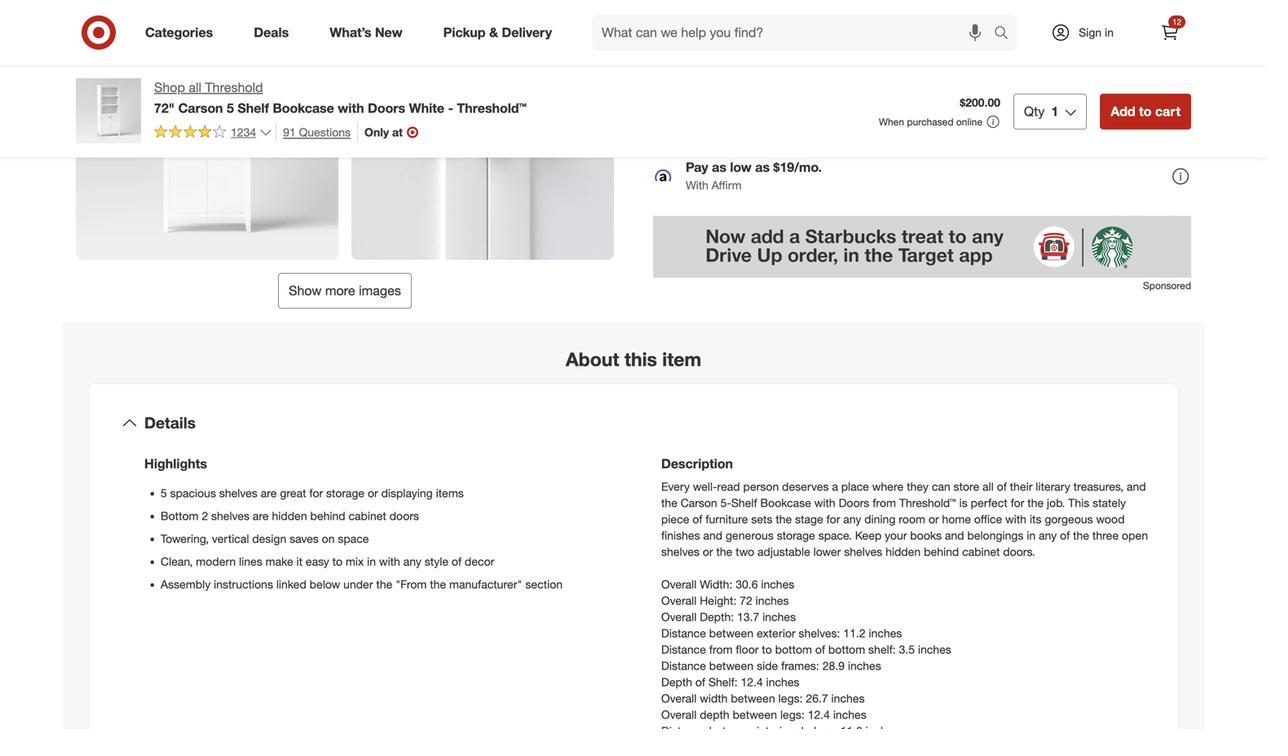 Task type: vqa. For each thing, say whether or not it's contained in the screenshot.
are for hidden
yes



Task type: describe. For each thing, give the bounding box(es) containing it.
shelves:
[[799, 626, 840, 641]]

or right 'create'
[[728, 19, 740, 34]]

can
[[932, 480, 950, 494]]

shop all threshold 72" carson 5 shelf bookcase with doors white - threshold™
[[154, 79, 527, 116]]

5 inside shop all threshold 72" carson 5 shelf bookcase with doors white - threshold™
[[227, 100, 234, 116]]

"from
[[396, 578, 427, 592]]

shelf inside every well-read person deserves a place where they can store all of their literary treasures, and the carson 5-shelf bookcase with doors from threshold™ is perfect for the job. this stately piece of furniture sets the stage for any dining room or home office with its gorgeous wood finishes and generous storage space. keep your books and belongings in any of the three open shelves or the two adjustable lower shelves hidden behind cabinet doors.
[[731, 496, 757, 510]]

from inside every well-read person deserves a place where they can store all of their literary treasures, and the carson 5-shelf bookcase with doors from threshold™ is perfect for the job. this stately piece of furniture sets the stage for any dining room or home office with its gorgeous wood finishes and generous storage space. keep your books and belongings in any of the three open shelves or the two adjustable lower shelves hidden behind cabinet doors.
[[873, 496, 896, 510]]

inches right 30.6
[[761, 578, 794, 592]]

lines
[[239, 555, 262, 569]]

items
[[436, 486, 464, 501]]

highlights
[[144, 456, 207, 472]]

where
[[872, 480, 904, 494]]

spacious
[[170, 486, 216, 501]]

more
[[325, 283, 355, 299]]

the right under on the left bottom of page
[[376, 578, 392, 592]]

sign in button
[[1143, 14, 1191, 40]]

2 distance from the top
[[661, 643, 706, 657]]

3.5
[[899, 643, 915, 657]]

linked
[[276, 578, 306, 592]]

inches down shelf:
[[848, 659, 881, 673]]

modern
[[196, 555, 236, 569]]

stately
[[1093, 496, 1126, 510]]

of down the "gorgeous"
[[1060, 529, 1070, 543]]

a
[[832, 480, 838, 494]]

of right piece
[[692, 512, 702, 527]]

1 distance from the top
[[661, 626, 706, 641]]

bottom
[[161, 509, 198, 523]]

of right style
[[452, 555, 462, 569]]

easy
[[306, 555, 329, 569]]

0 vertical spatial legs:
[[778, 692, 803, 706]]

literary
[[1036, 480, 1070, 494]]

3 overall from the top
[[661, 610, 697, 624]]

5-
[[720, 496, 731, 510]]

show
[[289, 283, 322, 299]]

towering, vertical design saves on space
[[161, 532, 369, 546]]

bookcase inside every well-read person deserves a place where they can store all of their literary treasures, and the carson 5-shelf bookcase with doors from threshold™ is perfect for the job. this stately piece of furniture sets the stage for any dining room or home office with its gorgeous wood finishes and generous storage space. keep your books and belongings in any of the three open shelves or the two adjustable lower shelves hidden behind cabinet doors.
[[760, 496, 811, 510]]

show more images
[[289, 283, 401, 299]]

displaying
[[381, 486, 433, 501]]

72"
[[154, 100, 175, 116]]

finishes
[[661, 529, 700, 543]]

depth
[[700, 708, 729, 722]]

1
[[1051, 103, 1058, 119]]

inches right 72
[[756, 594, 789, 608]]

cabinet inside every well-read person deserves a place where they can store all of their literary treasures, and the carson 5-shelf bookcase with doors from threshold™ is perfect for the job. this stately piece of furniture sets the stage for any dining room or home office with its gorgeous wood finishes and generous storage space. keep your books and belongings in any of the three open shelves or the two adjustable lower shelves hidden behind cabinet doors.
[[962, 545, 1000, 559]]

between up shelf:
[[709, 659, 754, 673]]

of left their
[[997, 480, 1007, 494]]

1 horizontal spatial for
[[826, 512, 840, 527]]

28.9
[[822, 659, 845, 673]]

your
[[885, 529, 907, 543]]

assembly for assembly instructions linked below under the "from the manufacturer" section
[[161, 578, 211, 592]]

manage
[[744, 19, 791, 34]]

12
[[1172, 17, 1181, 27]]

qty 1
[[1024, 103, 1058, 119]]

inches right 26.7
[[831, 692, 865, 706]]

of down shelves:
[[815, 643, 825, 657]]

91 questions
[[283, 125, 351, 139]]

3 distance from the top
[[661, 659, 706, 673]]

their
[[1010, 480, 1033, 494]]

advertisement region
[[653, 216, 1191, 278]]

starting
[[717, 64, 766, 80]]

open
[[1122, 529, 1148, 543]]

delivery
[[502, 25, 552, 40]]

0 horizontal spatial 12.4
[[741, 675, 763, 690]]

between down depth:
[[709, 626, 754, 641]]

all inside every well-read person deserves a place where they can store all of their literary treasures, and the carson 5-shelf bookcase with doors from threshold™ is perfect for the job. this stately piece of furniture sets the stage for any dining room or home office with its gorgeous wood finishes and generous storage space. keep your books and belongings in any of the three open shelves or the two adjustable lower shelves hidden behind cabinet doors.
[[982, 480, 994, 494]]

carson inside every well-read person deserves a place where they can store all of their literary treasures, and the carson 5-shelf bookcase with doors from threshold™ is perfect for the job. this stately piece of furniture sets the stage for any dining room or home office with its gorgeous wood finishes and generous storage space. keep your books and belongings in any of the three open shelves or the two adjustable lower shelves hidden behind cabinet doors.
[[681, 496, 717, 510]]

0 horizontal spatial at
[[392, 125, 403, 139]]

from inside overall width: 30.6 inches overall height: 72 inches overall depth: 13.7 inches distance between exterior shelves: 11.2 inches distance from floor to bottom of bottom shelf: 3.5 inches distance between side frames: 28.9 inches depth of shelf: 12.4 inches overall width between legs: 26.7 inches overall depth between legs: 12.4 inches
[[709, 643, 733, 657]]

image gallery element
[[76, 0, 614, 309]]

1 horizontal spatial at
[[769, 64, 781, 80]]

shelves up vertical
[[211, 509, 249, 523]]

2 horizontal spatial and
[[1127, 480, 1146, 494]]

between down shelf:
[[731, 692, 775, 706]]

with up "from
[[379, 555, 400, 569]]

sponsored
[[1143, 279, 1191, 292]]

sign in inside button
[[1154, 21, 1184, 33]]

target.com/assembly
[[825, 64, 959, 80]]

decor
[[465, 555, 494, 569]]

office
[[974, 512, 1002, 527]]

space
[[338, 532, 369, 546]]

job.
[[1047, 496, 1065, 510]]

shelves right spacious
[[219, 486, 257, 501]]

inches up "exterior"
[[762, 610, 796, 624]]

0 horizontal spatial sign
[[1079, 25, 1102, 40]]

or up width:
[[703, 545, 713, 559]]

0 horizontal spatial hidden
[[272, 509, 307, 523]]

search
[[987, 26, 1026, 42]]

72" carson 5 shelf bookcase with doors - threshold&#153;, 5 of 13 image
[[76, 0, 338, 260]]

belongings
[[967, 529, 1024, 543]]

or up books
[[929, 512, 939, 527]]

0 vertical spatial any
[[843, 512, 861, 527]]

pickup & delivery
[[443, 25, 552, 40]]

low
[[730, 159, 752, 175]]

$19/mo.
[[773, 159, 822, 175]]

treasures,
[[1073, 480, 1124, 494]]

side
[[757, 659, 778, 673]]

depth
[[661, 675, 692, 690]]

2 overall from the top
[[661, 594, 697, 608]]

depth:
[[700, 610, 734, 624]]

its
[[1030, 512, 1041, 527]]

11.2
[[843, 626, 865, 641]]

1 overall from the top
[[661, 578, 697, 592]]

person
[[743, 480, 779, 494]]

or left displaying
[[368, 486, 378, 501]]

details button
[[102, 398, 1165, 450]]

about this item
[[566, 348, 701, 371]]

new
[[375, 25, 402, 40]]

add to cart button
[[1100, 94, 1191, 130]]

images
[[359, 283, 401, 299]]

2 horizontal spatial at
[[809, 64, 822, 80]]

qty
[[1024, 103, 1045, 119]]

pay
[[686, 159, 708, 175]]

create or manage registry
[[686, 19, 838, 34]]

every well-read person deserves a place where they can store all of their literary treasures, and the carson 5-shelf bookcase with doors from threshold™ is perfect for the job. this stately piece of furniture sets the stage for any dining room or home office with its gorgeous wood finishes and generous storage space. keep your books and belongings in any of the three open shelves or the two adjustable lower shelves hidden behind cabinet doors.
[[661, 480, 1148, 559]]

item
[[662, 348, 701, 371]]

only
[[364, 125, 389, 139]]

assembly for assembly starting at $39 at target.com/assembly
[[653, 64, 713, 80]]

description
[[661, 456, 733, 472]]

great
[[280, 486, 306, 501]]

1 as from the left
[[712, 159, 726, 175]]

all inside shop all threshold 72" carson 5 shelf bookcase with doors white - threshold™
[[189, 79, 201, 95]]

behind inside every well-read person deserves a place where they can store all of their literary treasures, and the carson 5-shelf bookcase with doors from threshold™ is perfect for the job. this stately piece of furniture sets the stage for any dining room or home office with its gorgeous wood finishes and generous storage space. keep your books and belongings in any of the three open shelves or the two adjustable lower shelves hidden behind cabinet doors.
[[924, 545, 959, 559]]

add
[[1111, 103, 1135, 119]]

space.
[[818, 529, 852, 543]]

0 horizontal spatial and
[[703, 529, 722, 543]]

manufacturer"
[[449, 578, 522, 592]]

room
[[899, 512, 925, 527]]

doors inside every well-read person deserves a place where they can store all of their literary treasures, and the carson 5-shelf bookcase with doors from threshold™ is perfect for the job. this stately piece of furniture sets the stage for any dining room or home office with its gorgeous wood finishes and generous storage space. keep your books and belongings in any of the three open shelves or the two adjustable lower shelves hidden behind cabinet doors.
[[839, 496, 869, 510]]



Task type: locate. For each thing, give the bounding box(es) containing it.
0 horizontal spatial to
[[332, 555, 342, 569]]

pay as low as $19/mo. with affirm
[[686, 159, 822, 192]]

sign in right the sign in link
[[1154, 21, 1184, 33]]

0 horizontal spatial bottom
[[775, 643, 812, 657]]

sign inside sign in button
[[1154, 21, 1174, 33]]

as right the low
[[755, 159, 770, 175]]

in inside every well-read person deserves a place where they can store all of their literary treasures, and the carson 5-shelf bookcase with doors from threshold™ is perfect for the job. this stately piece of furniture sets the stage for any dining room or home office with its gorgeous wood finishes and generous storage space. keep your books and belongings in any of the three open shelves or the two adjustable lower shelves hidden behind cabinet doors.
[[1027, 529, 1036, 543]]

inches up shelf:
[[869, 626, 902, 641]]

1 horizontal spatial all
[[982, 480, 994, 494]]

the down the "gorgeous"
[[1073, 529, 1089, 543]]

0 horizontal spatial sign in
[[1079, 25, 1114, 40]]

sign in left sign in button on the top right of page
[[1079, 25, 1114, 40]]

shelf up 1234
[[238, 100, 269, 116]]

width:
[[700, 578, 732, 592]]

hidden down great in the bottom left of the page
[[272, 509, 307, 523]]

under
[[343, 578, 373, 592]]

pickup & delivery link
[[429, 15, 572, 51]]

1234 link
[[154, 123, 272, 143]]

any up keep
[[843, 512, 861, 527]]

legs: left 26.7
[[778, 692, 803, 706]]

and right 'treasures,'
[[1127, 480, 1146, 494]]

keep
[[855, 529, 882, 543]]

1 vertical spatial all
[[982, 480, 994, 494]]

2 bottom from the left
[[828, 643, 865, 657]]

91 questions link
[[276, 123, 351, 142]]

affirm
[[712, 178, 742, 192]]

carson up 1234 link
[[178, 100, 223, 116]]

carson inside shop all threshold 72" carson 5 shelf bookcase with doors white - threshold™
[[178, 100, 223, 116]]

below
[[310, 578, 340, 592]]

and
[[1127, 480, 1146, 494], [703, 529, 722, 543], [945, 529, 964, 543]]

bookcase up "91 questions" link
[[273, 100, 334, 116]]

create
[[686, 19, 725, 34]]

0 horizontal spatial threshold™
[[457, 100, 527, 116]]

0 horizontal spatial storage
[[326, 486, 365, 501]]

1 vertical spatial hidden
[[886, 545, 921, 559]]

registry
[[794, 19, 838, 34]]

image of 72" carson 5 shelf bookcase with doors white - threshold™ image
[[76, 78, 141, 143]]

0 horizontal spatial behind
[[310, 509, 345, 523]]

30.6
[[736, 578, 758, 592]]

1 horizontal spatial sign in
[[1154, 21, 1184, 33]]

1 horizontal spatial cabinet
[[962, 545, 1000, 559]]

overall width: 30.6 inches overall height: 72 inches overall depth: 13.7 inches distance between exterior shelves: 11.2 inches distance from floor to bottom of bottom shelf: 3.5 inches distance between side frames: 28.9 inches depth of shelf: 12.4 inches overall width between legs: 26.7 inches overall depth between legs: 12.4 inches
[[661, 578, 951, 722]]

2 vertical spatial to
[[762, 643, 772, 657]]

bottom
[[775, 643, 812, 657], [828, 643, 865, 657]]

doors up only at
[[368, 100, 405, 116]]

inches down 28.9
[[833, 708, 866, 722]]

2 as from the left
[[755, 159, 770, 175]]

carson
[[178, 100, 223, 116], [681, 496, 717, 510]]

and down home
[[945, 529, 964, 543]]

0 vertical spatial cabinet
[[349, 509, 386, 523]]

1 horizontal spatial bottom
[[828, 643, 865, 657]]

0 horizontal spatial bookcase
[[273, 100, 334, 116]]

as up affirm
[[712, 159, 726, 175]]

clean,
[[161, 555, 193, 569]]

details
[[144, 414, 196, 433]]

any up "from
[[403, 555, 421, 569]]

categories
[[145, 25, 213, 40]]

doors inside shop all threshold 72" carson 5 shelf bookcase with doors white - threshold™
[[368, 100, 405, 116]]

carson down well-
[[681, 496, 717, 510]]

stage
[[795, 512, 823, 527]]

to left mix
[[332, 555, 342, 569]]

threshold™ inside every well-read person deserves a place where they can store all of their literary treasures, and the carson 5-shelf bookcase with doors from threshold™ is perfect for the job. this stately piece of furniture sets the stage for any dining room or home office with its gorgeous wood finishes and generous storage space. keep your books and belongings in any of the three open shelves or the two adjustable lower shelves hidden behind cabinet doors.
[[899, 496, 956, 510]]

0 horizontal spatial any
[[403, 555, 421, 569]]

1 horizontal spatial hidden
[[886, 545, 921, 559]]

shelves down finishes
[[661, 545, 700, 559]]

on
[[322, 532, 335, 546]]

0 horizontal spatial cabinet
[[349, 509, 386, 523]]

1 vertical spatial to
[[332, 555, 342, 569]]

1 vertical spatial are
[[253, 509, 269, 523]]

sign in link
[[1037, 15, 1139, 51]]

in
[[1176, 21, 1184, 33], [1105, 25, 1114, 40], [1027, 529, 1036, 543], [367, 555, 376, 569]]

behind
[[310, 509, 345, 523], [924, 545, 959, 559]]

only at
[[364, 125, 403, 139]]

deals link
[[240, 15, 309, 51]]

1 vertical spatial 12.4
[[808, 708, 830, 722]]

when purchased online
[[879, 116, 982, 128]]

1 horizontal spatial 5
[[227, 100, 234, 116]]

threshold™ inside shop all threshold 72" carson 5 shelf bookcase with doors white - threshold™
[[457, 100, 527, 116]]

assembly down clean,
[[161, 578, 211, 592]]

assembly starting at $39 at target.com/assembly
[[653, 64, 959, 80]]

this
[[624, 348, 657, 371]]

piece
[[661, 512, 689, 527]]

&
[[489, 25, 498, 40]]

at right only
[[392, 125, 403, 139]]

1 bottom from the left
[[775, 643, 812, 657]]

0 horizontal spatial for
[[309, 486, 323, 501]]

2 vertical spatial any
[[403, 555, 421, 569]]

home
[[942, 512, 971, 527]]

with down a
[[814, 496, 835, 510]]

1 vertical spatial cabinet
[[962, 545, 1000, 559]]

furniture
[[706, 512, 748, 527]]

with left its
[[1005, 512, 1026, 527]]

what's new link
[[316, 15, 423, 51]]

bottom down 11.2 at right
[[828, 643, 865, 657]]

1 horizontal spatial 12.4
[[808, 708, 830, 722]]

0 vertical spatial bookcase
[[273, 100, 334, 116]]

1 vertical spatial carson
[[681, 496, 717, 510]]

72" carson 5 shelf bookcase with doors - threshold&#153;, 6 of 13 image
[[351, 0, 614, 260]]

What can we help you find? suggestions appear below search field
[[592, 15, 998, 51]]

5
[[227, 100, 234, 116], [161, 486, 167, 501]]

place
[[841, 480, 869, 494]]

1 vertical spatial legs:
[[780, 708, 805, 722]]

-
[[448, 100, 453, 116]]

5 overall from the top
[[661, 708, 697, 722]]

are for great
[[261, 486, 277, 501]]

cabinet up space
[[349, 509, 386, 523]]

any down its
[[1039, 529, 1057, 543]]

1 horizontal spatial assembly
[[653, 64, 713, 80]]

91
[[283, 125, 296, 139]]

2 vertical spatial distance
[[661, 659, 706, 673]]

in inside button
[[1176, 21, 1184, 33]]

all right the shop
[[189, 79, 201, 95]]

with up "questions"
[[338, 100, 364, 116]]

are for hidden
[[253, 509, 269, 523]]

of
[[997, 480, 1007, 494], [692, 512, 702, 527], [1060, 529, 1070, 543], [452, 555, 462, 569], [815, 643, 825, 657], [695, 675, 705, 690]]

hidden inside every well-read person deserves a place where they can store all of their literary treasures, and the carson 5-shelf bookcase with doors from threshold™ is perfect for the job. this stately piece of furniture sets the stage for any dining room or home office with its gorgeous wood finishes and generous storage space. keep your books and belongings in any of the three open shelves or the two adjustable lower shelves hidden behind cabinet doors.
[[886, 545, 921, 559]]

of up width
[[695, 675, 705, 690]]

1 horizontal spatial doors
[[839, 496, 869, 510]]

0 horizontal spatial from
[[709, 643, 733, 657]]

0 vertical spatial shelf
[[238, 100, 269, 116]]

cabinet
[[349, 509, 386, 523], [962, 545, 1000, 559]]

is
[[959, 496, 967, 510]]

1 horizontal spatial and
[[945, 529, 964, 543]]

for down their
[[1011, 496, 1024, 510]]

4 overall from the top
[[661, 692, 697, 706]]

storage inside every well-read person deserves a place where they can store all of their literary treasures, and the carson 5-shelf bookcase with doors from threshold™ is perfect for the job. this stately piece of furniture sets the stage for any dining room or home office with its gorgeous wood finishes and generous storage space. keep your books and belongings in any of the three open shelves or the two adjustable lower shelves hidden behind cabinet doors.
[[777, 529, 815, 543]]

1 horizontal spatial threshold™
[[899, 496, 956, 510]]

0 vertical spatial assembly
[[653, 64, 713, 80]]

storage up adjustable
[[777, 529, 815, 543]]

from left floor
[[709, 643, 733, 657]]

1 vertical spatial shelf
[[731, 496, 757, 510]]

threshold™ right -
[[457, 100, 527, 116]]

threshold™
[[457, 100, 527, 116], [899, 496, 956, 510]]

behind up on
[[310, 509, 345, 523]]

72
[[740, 594, 752, 608]]

search button
[[987, 15, 1026, 54]]

0 vertical spatial storage
[[326, 486, 365, 501]]

1234
[[231, 125, 256, 139]]

1 horizontal spatial shelf
[[731, 496, 757, 510]]

any
[[843, 512, 861, 527], [1039, 529, 1057, 543], [403, 555, 421, 569]]

to inside overall width: 30.6 inches overall height: 72 inches overall depth: 13.7 inches distance between exterior shelves: 11.2 inches distance from floor to bottom of bottom shelf: 3.5 inches distance between side frames: 28.9 inches depth of shelf: 12.4 inches overall width between legs: 26.7 inches overall depth between legs: 12.4 inches
[[762, 643, 772, 657]]

online
[[956, 116, 982, 128]]

0 vertical spatial all
[[189, 79, 201, 95]]

between right depth
[[733, 708, 777, 722]]

0 vertical spatial behind
[[310, 509, 345, 523]]

1 vertical spatial threshold™
[[899, 496, 956, 510]]

1 horizontal spatial as
[[755, 159, 770, 175]]

bookcase
[[273, 100, 334, 116], [760, 496, 811, 510]]

1 horizontal spatial storage
[[777, 529, 815, 543]]

the right sets
[[776, 512, 792, 527]]

1 horizontal spatial behind
[[924, 545, 959, 559]]

0 horizontal spatial shelf
[[238, 100, 269, 116]]

sign right the sign in link
[[1154, 21, 1174, 33]]

or
[[728, 19, 740, 34], [368, 486, 378, 501], [929, 512, 939, 527], [703, 545, 713, 559]]

storage up space
[[326, 486, 365, 501]]

assembly down 'create'
[[653, 64, 713, 80]]

two
[[736, 545, 754, 559]]

with inside shop all threshold 72" carson 5 shelf bookcase with doors white - threshold™
[[338, 100, 364, 116]]

shelves down keep
[[844, 545, 882, 559]]

at right $39
[[809, 64, 822, 80]]

section
[[525, 578, 563, 592]]

all up 'perfect' at the bottom right of the page
[[982, 480, 994, 494]]

0 horizontal spatial assembly
[[161, 578, 211, 592]]

1 horizontal spatial bookcase
[[760, 496, 811, 510]]

12.4 down 26.7
[[808, 708, 830, 722]]

questions
[[299, 125, 351, 139]]

1 vertical spatial storage
[[777, 529, 815, 543]]

to up side at the bottom right of page
[[762, 643, 772, 657]]

$39
[[785, 64, 806, 80]]

pickup
[[443, 25, 486, 40]]

and down furniture at the bottom of page
[[703, 529, 722, 543]]

13.7
[[737, 610, 759, 624]]

bookcase inside shop all threshold 72" carson 5 shelf bookcase with doors white - threshold™
[[273, 100, 334, 116]]

1 vertical spatial from
[[709, 643, 733, 657]]

bookcase down deserves at the bottom right of page
[[760, 496, 811, 510]]

12.4 down side at the bottom right of page
[[741, 675, 763, 690]]

sign left sign in button on the top right of page
[[1079, 25, 1102, 40]]

behind down books
[[924, 545, 959, 559]]

inches right 3.5
[[918, 643, 951, 657]]

the down style
[[430, 578, 446, 592]]

0 vertical spatial to
[[1139, 103, 1152, 119]]

2 horizontal spatial for
[[1011, 496, 1024, 510]]

1 vertical spatial doors
[[839, 496, 869, 510]]

1 horizontal spatial sign
[[1154, 21, 1174, 33]]

shelves
[[219, 486, 257, 501], [211, 509, 249, 523], [661, 545, 700, 559], [844, 545, 882, 559]]

0 vertical spatial distance
[[661, 626, 706, 641]]

categories link
[[131, 15, 233, 51]]

5 up 'bottom'
[[161, 486, 167, 501]]

shelf inside shop all threshold 72" carson 5 shelf bookcase with doors white - threshold™
[[238, 100, 269, 116]]

the up piece
[[661, 496, 677, 510]]

what's
[[330, 25, 371, 40]]

sets
[[751, 512, 772, 527]]

exterior
[[757, 626, 795, 641]]

0 horizontal spatial carson
[[178, 100, 223, 116]]

this
[[1068, 496, 1089, 510]]

shelf down read on the right
[[731, 496, 757, 510]]

0 vertical spatial carson
[[178, 100, 223, 116]]

1 horizontal spatial carson
[[681, 496, 717, 510]]

0 vertical spatial from
[[873, 496, 896, 510]]

deserves
[[782, 480, 829, 494]]

from down where
[[873, 496, 896, 510]]

what's new
[[330, 25, 402, 40]]

0 vertical spatial threshold™
[[457, 100, 527, 116]]

frames:
[[781, 659, 819, 673]]

inches down side at the bottom right of page
[[766, 675, 799, 690]]

are up towering, vertical design saves on space
[[253, 509, 269, 523]]

assembly instructions linked below under the "from the manufacturer" section
[[161, 578, 563, 592]]

design
[[252, 532, 286, 546]]

to right add
[[1139, 103, 1152, 119]]

5 down threshold
[[227, 100, 234, 116]]

1 horizontal spatial from
[[873, 496, 896, 510]]

1 vertical spatial any
[[1039, 529, 1057, 543]]

1 vertical spatial bookcase
[[760, 496, 811, 510]]

are
[[261, 486, 277, 501], [253, 509, 269, 523]]

wood
[[1096, 512, 1125, 527]]

0 horizontal spatial all
[[189, 79, 201, 95]]

1 vertical spatial 5
[[161, 486, 167, 501]]

2 horizontal spatial to
[[1139, 103, 1152, 119]]

the up its
[[1027, 496, 1044, 510]]

1 vertical spatial behind
[[924, 545, 959, 559]]

1 horizontal spatial any
[[843, 512, 861, 527]]

0 vertical spatial are
[[261, 486, 277, 501]]

purchased
[[907, 116, 953, 128]]

hidden down your at the bottom right of the page
[[886, 545, 921, 559]]

0 horizontal spatial 5
[[161, 486, 167, 501]]

1 vertical spatial distance
[[661, 643, 706, 657]]

2 horizontal spatial any
[[1039, 529, 1057, 543]]

1 horizontal spatial to
[[762, 643, 772, 657]]

saves
[[290, 532, 319, 546]]

deals
[[254, 25, 289, 40]]

0 vertical spatial 12.4
[[741, 675, 763, 690]]

0 vertical spatial 5
[[227, 100, 234, 116]]

well-
[[693, 480, 717, 494]]

dining
[[864, 512, 896, 527]]

for right great in the bottom left of the page
[[309, 486, 323, 501]]

26.7
[[806, 692, 828, 706]]

5 spacious shelves are great for storage or displaying items
[[161, 486, 464, 501]]

0 vertical spatial hidden
[[272, 509, 307, 523]]

at
[[769, 64, 781, 80], [809, 64, 822, 80], [392, 125, 403, 139]]

at left $39
[[769, 64, 781, 80]]

legs: down frames:
[[780, 708, 805, 722]]

show more images button
[[278, 273, 412, 309]]

cabinet down belongings
[[962, 545, 1000, 559]]

0 horizontal spatial doors
[[368, 100, 405, 116]]

0 horizontal spatial as
[[712, 159, 726, 175]]

from
[[873, 496, 896, 510], [709, 643, 733, 657]]

0 vertical spatial doors
[[368, 100, 405, 116]]

are left great in the bottom left of the page
[[261, 486, 277, 501]]

to inside button
[[1139, 103, 1152, 119]]

vertical
[[212, 532, 249, 546]]

threshold™ down "they"
[[899, 496, 956, 510]]

legs:
[[778, 692, 803, 706], [780, 708, 805, 722]]

the left two
[[716, 545, 732, 559]]

for up space.
[[826, 512, 840, 527]]

1 vertical spatial assembly
[[161, 578, 211, 592]]

12.4
[[741, 675, 763, 690], [808, 708, 830, 722]]

width
[[700, 692, 728, 706]]

when
[[879, 116, 904, 128]]

doors down place
[[839, 496, 869, 510]]

bottom up frames:
[[775, 643, 812, 657]]



